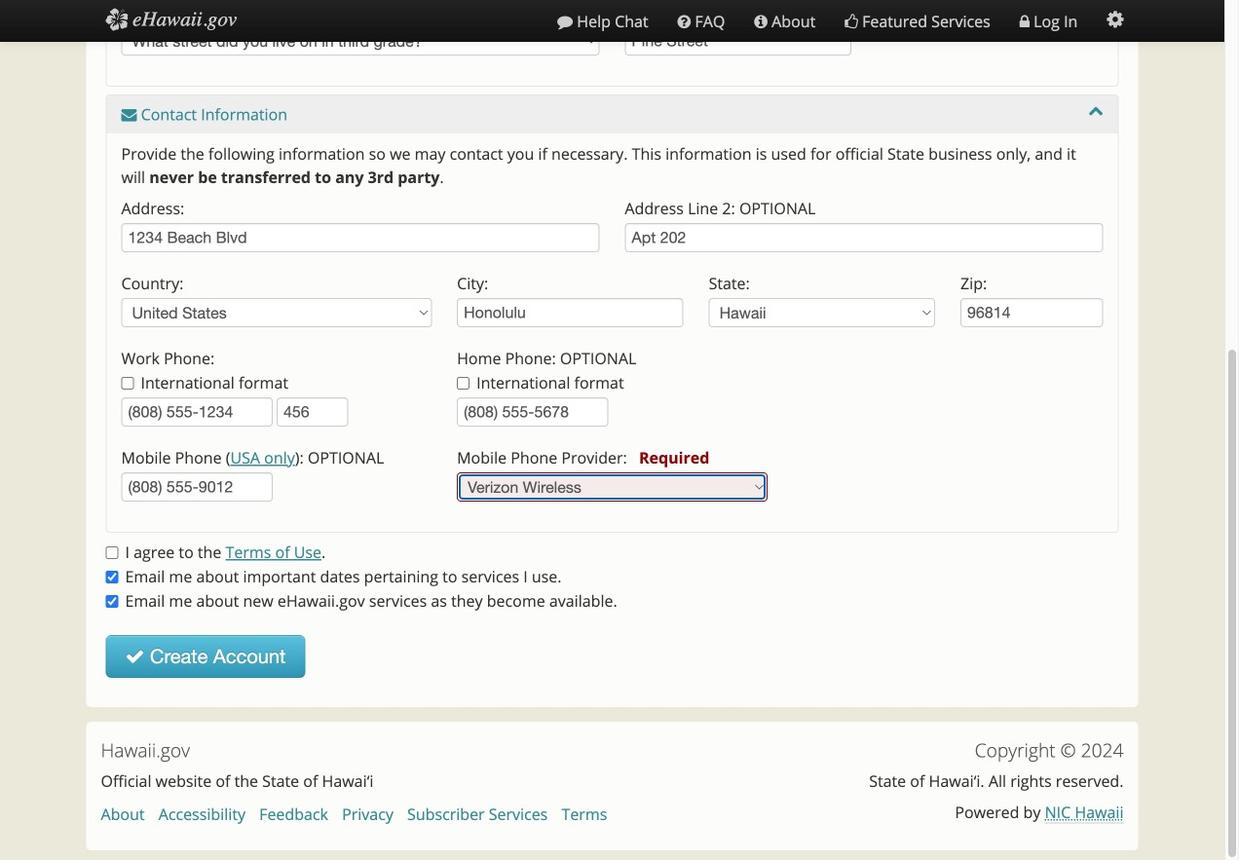 Task type: locate. For each thing, give the bounding box(es) containing it.
ok image
[[125, 647, 145, 667]]

None checkbox
[[106, 571, 118, 584], [106, 595, 118, 608], [106, 571, 118, 584], [106, 595, 118, 608]]

None telephone field
[[121, 398, 273, 427], [457, 398, 609, 427], [121, 473, 273, 502], [121, 398, 273, 427], [457, 398, 609, 427], [121, 473, 273, 502]]

main content
[[86, 0, 1139, 708]]

info sign image
[[755, 14, 768, 30]]

None text field
[[625, 26, 852, 56], [121, 223, 600, 252], [625, 223, 1104, 252], [457, 298, 684, 327], [961, 298, 1104, 327], [625, 26, 852, 56], [121, 223, 600, 252], [625, 223, 1104, 252], [457, 298, 684, 327], [961, 298, 1104, 327]]

envelope alt image
[[121, 107, 137, 123]]

None checkbox
[[121, 377, 134, 390], [457, 377, 470, 390], [106, 547, 118, 559], [121, 377, 134, 390], [457, 377, 470, 390], [106, 547, 118, 559]]

chevron up image
[[1089, 103, 1104, 119]]



Task type: describe. For each thing, give the bounding box(es) containing it.
thumbs up image
[[845, 14, 859, 30]]

frequently ask questions image
[[678, 14, 691, 30]]

Ext telephone field
[[277, 398, 348, 427]]

lock image
[[1020, 14, 1030, 30]]

cog image
[[1108, 10, 1124, 29]]

chat image
[[558, 14, 573, 30]]



